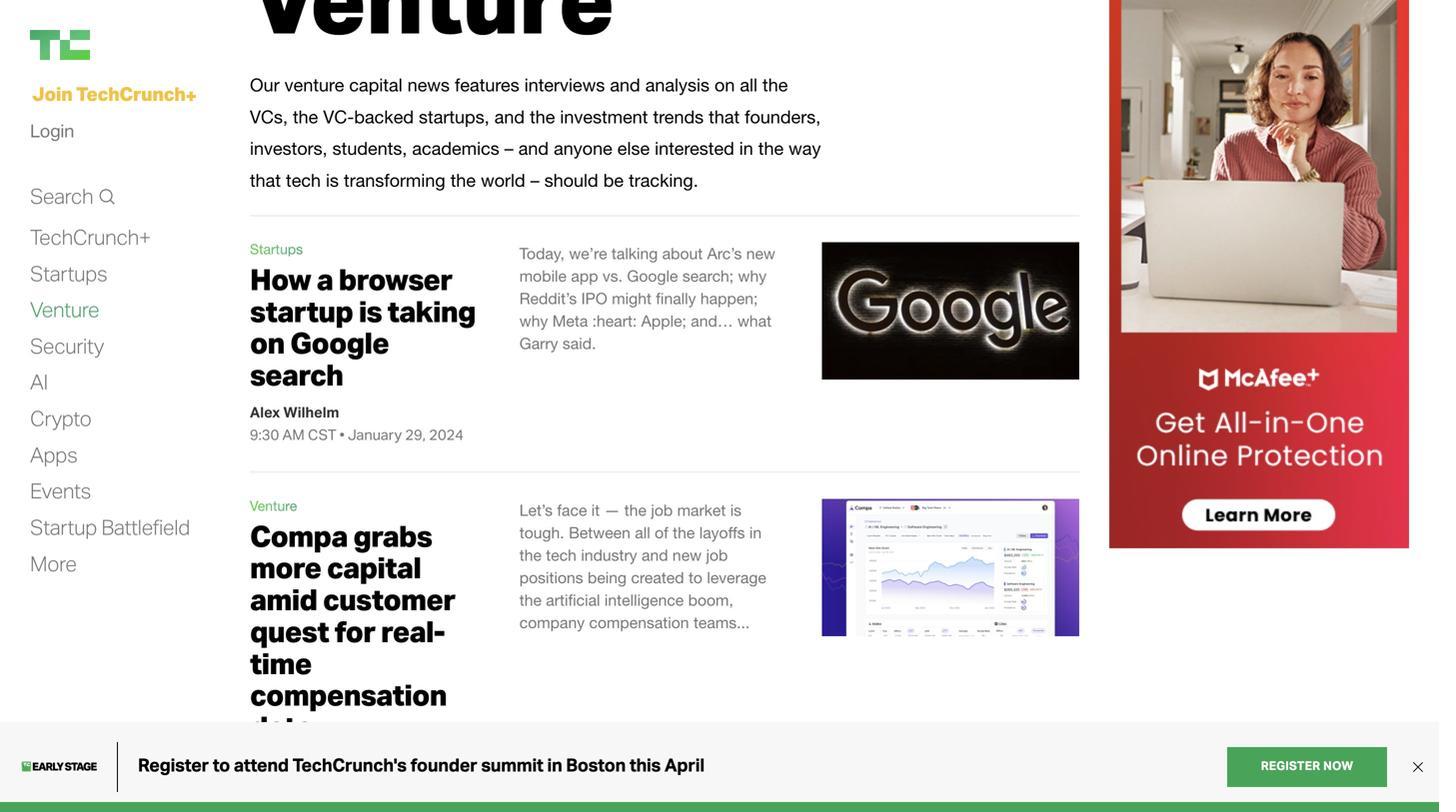 Task type: locate. For each thing, give the bounding box(es) containing it.
1 horizontal spatial startups
[[250, 241, 303, 257]]

in inside our venture capital news features interviews and analysis on all the vcs, the vc-backed startups, and the investment trends that founders, investors, students, academics – and anyone else interested in the way that tech is transforming the world – should be tracking.
[[740, 138, 754, 159]]

0 vertical spatial google
[[627, 267, 678, 285]]

new up the to
[[673, 546, 702, 565]]

boom,
[[688, 591, 734, 610]]

1 vertical spatial compensation
[[250, 677, 447, 713]]

1 horizontal spatial tech
[[546, 546, 577, 565]]

0 horizontal spatial why
[[520, 312, 548, 330]]

it
[[592, 501, 600, 520]]

startups link up how
[[250, 241, 303, 257]]

vcs,
[[250, 106, 288, 127]]

tough.
[[520, 524, 565, 542]]

0 horizontal spatial venture link
[[30, 296, 99, 323]]

events
[[30, 478, 91, 504]]

is up the layoffs
[[730, 501, 742, 520]]

tech down "investors,"
[[286, 170, 321, 191]]

–
[[505, 138, 514, 159], [531, 170, 540, 191]]

new
[[746, 244, 776, 263], [673, 546, 702, 565]]

battlefield
[[101, 514, 190, 540]]

1 horizontal spatial venture link
[[250, 498, 297, 514]]

compa grabs more capital amid customer quest for real- time compensation data link
[[250, 518, 455, 745]]

0 vertical spatial venture
[[30, 296, 99, 322]]

more link
[[30, 551, 77, 578]]

1 horizontal spatial google
[[627, 267, 678, 285]]

amid
[[250, 581, 317, 618]]

apps
[[30, 442, 77, 468]]

0 horizontal spatial tech
[[286, 170, 321, 191]]

all inside our venture capital news features interviews and analysis on all the vcs, the vc-backed startups, and the investment trends that founders, investors, students, academics – and anyone else interested in the way that tech is transforming the world – should be tracking.
[[740, 74, 758, 95]]

1 vertical spatial venture
[[250, 498, 297, 514]]

capital up backed
[[349, 74, 403, 95]]

1 vertical spatial all
[[635, 524, 651, 542]]

news
[[408, 74, 450, 95]]

1 vertical spatial capital
[[327, 550, 421, 586]]

0 horizontal spatial that
[[250, 170, 281, 191]]

startups for startups
[[30, 260, 107, 286]]

1 horizontal spatial why
[[738, 267, 767, 285]]

1 vertical spatial is
[[359, 293, 382, 329]]

1 horizontal spatial is
[[359, 293, 382, 329]]

join
[[32, 81, 72, 105]]

christine
[[250, 755, 314, 774]]

search
[[250, 357, 343, 393]]

1 vertical spatial startups
[[30, 260, 107, 286]]

1 vertical spatial venture link
[[250, 498, 297, 514]]

0 horizontal spatial job
[[651, 501, 673, 520]]

techcrunch+
[[30, 224, 151, 250]]

january
[[348, 425, 402, 444]]

all left of
[[635, 524, 651, 542]]

job
[[651, 501, 673, 520], [706, 546, 728, 565]]

teams...
[[694, 614, 750, 632]]

vc-
[[323, 106, 354, 127]]

new right "arc's"
[[746, 244, 776, 263]]

2 horizontal spatial is
[[730, 501, 742, 520]]

1 vertical spatial google
[[290, 325, 389, 361]]

tech
[[286, 170, 321, 191], [546, 546, 577, 565]]

0 vertical spatial –
[[505, 138, 514, 159]]

1 horizontal spatial compensation
[[589, 614, 689, 632]]

search
[[30, 183, 93, 209]]

1 vertical spatial tech
[[546, 546, 577, 565]]

1 vertical spatial on
[[250, 325, 285, 361]]

0 horizontal spatial –
[[505, 138, 514, 159]]

google down talking
[[627, 267, 678, 285]]

search;
[[683, 267, 734, 285]]

venture link
[[30, 296, 99, 323], [250, 498, 297, 514]]

and…
[[691, 312, 733, 330]]

startups
[[250, 241, 303, 257], [30, 260, 107, 286]]

that up interested
[[709, 106, 740, 127]]

1 vertical spatial that
[[250, 170, 281, 191]]

crypto
[[30, 405, 92, 431]]

1 horizontal spatial startups link
[[250, 241, 303, 257]]

be
[[604, 170, 624, 191]]

0 vertical spatial is
[[326, 170, 339, 191]]

venture up 'security'
[[30, 296, 99, 322]]

– up world
[[505, 138, 514, 159]]

leverage
[[707, 569, 767, 587]]

0 vertical spatial that
[[709, 106, 740, 127]]

why up garry
[[520, 312, 548, 330]]

venture up the compa
[[250, 498, 297, 514]]

techcrunch link
[[30, 30, 230, 60]]

on right analysis
[[715, 74, 735, 95]]

compensation
[[589, 614, 689, 632], [250, 677, 447, 713]]

capital inside venture compa grabs more capital amid customer quest for real- time compensation data christine hall
[[327, 550, 421, 586]]

to
[[689, 569, 703, 587]]

in
[[740, 138, 754, 159], [750, 524, 762, 542]]

tracking.
[[629, 170, 699, 191]]

of
[[655, 524, 669, 542]]

world
[[481, 170, 526, 191]]

security
[[30, 333, 104, 359]]

0 horizontal spatial google
[[290, 325, 389, 361]]

let's face it — the job market is tough. between all of the layoffs in the tech industry and new job positions being created to leverage the artificial intelligence boom, company compensation teams...
[[520, 501, 767, 632]]

0 horizontal spatial is
[[326, 170, 339, 191]]

+
[[186, 84, 197, 108]]

should
[[545, 170, 599, 191]]

compa, compensation, data image
[[822, 499, 1080, 637]]

tech up positions
[[546, 546, 577, 565]]

0 vertical spatial on
[[715, 74, 735, 95]]

events link
[[30, 478, 91, 505]]

startups link down techcrunch+ link
[[30, 260, 107, 287]]

on down how
[[250, 325, 285, 361]]

startup battlefield
[[30, 514, 190, 540]]

0 horizontal spatial compensation
[[250, 677, 447, 713]]

ipo
[[581, 289, 608, 308]]

0 horizontal spatial on
[[250, 325, 285, 361]]

1 vertical spatial new
[[673, 546, 702, 565]]

today,
[[520, 244, 565, 263]]

academics
[[412, 138, 500, 159]]

startups down techcrunch+ link
[[30, 260, 107, 286]]

the right of
[[673, 524, 695, 542]]

job up of
[[651, 501, 673, 520]]

startups up how
[[250, 241, 303, 257]]

the down tough.
[[520, 546, 542, 565]]

startups for startups how a browser startup is taking on google search alex wilhelm 9:30 am cst • january 29, 2024
[[250, 241, 303, 257]]

why up happen; on the top of the page
[[738, 267, 767, 285]]

1 horizontal spatial new
[[746, 244, 776, 263]]

venture link up 'security'
[[30, 296, 99, 323]]

why
[[738, 267, 767, 285], [520, 312, 548, 330]]

the left the way
[[759, 138, 784, 159]]

0 horizontal spatial new
[[673, 546, 702, 565]]

capital up 'for'
[[327, 550, 421, 586]]

0 vertical spatial tech
[[286, 170, 321, 191]]

job down the layoffs
[[706, 546, 728, 565]]

browser
[[339, 261, 452, 297]]

in right the layoffs
[[750, 524, 762, 542]]

in down founders,
[[740, 138, 754, 159]]

1 horizontal spatial all
[[740, 74, 758, 95]]

alex wilhelm link
[[250, 403, 339, 421]]

startups inside startups how a browser startup is taking on google search alex wilhelm 9:30 am cst • january 29, 2024
[[250, 241, 303, 257]]

0 horizontal spatial startups
[[30, 260, 107, 286]]

our venture capital news features interviews and analysis on all the vcs, the vc-backed startups, and the investment trends that founders, investors, students, academics – and anyone else interested in the way that tech is transforming the world – should be tracking.
[[250, 74, 821, 191]]

2 vertical spatial is
[[730, 501, 742, 520]]

that down "investors,"
[[250, 170, 281, 191]]

0 vertical spatial why
[[738, 267, 767, 285]]

0 vertical spatial capital
[[349, 74, 403, 95]]

techcrunch image
[[30, 30, 90, 60]]

google down a
[[290, 325, 389, 361]]

compensation down intelligence
[[589, 614, 689, 632]]

0 horizontal spatial all
[[635, 524, 651, 542]]

is down the students,
[[326, 170, 339, 191]]

compa
[[250, 518, 348, 554]]

features
[[455, 74, 520, 95]]

0 vertical spatial startups
[[250, 241, 303, 257]]

am
[[282, 425, 305, 444]]

0 vertical spatial compensation
[[589, 614, 689, 632]]

1 horizontal spatial venture
[[250, 498, 297, 514]]

1 horizontal spatial job
[[706, 546, 728, 565]]

1 vertical spatial job
[[706, 546, 728, 565]]

startups link
[[250, 241, 303, 257], [30, 260, 107, 287]]

venture link up the compa
[[250, 498, 297, 514]]

and up created
[[642, 546, 668, 565]]

google inside startups how a browser startup is taking on google search alex wilhelm 9:30 am cst • january 29, 2024
[[290, 325, 389, 361]]

and up investment
[[610, 74, 641, 95]]

tech inside our venture capital news features interviews and analysis on all the vcs, the vc-backed startups, and the investment trends that founders, investors, students, academics – and anyone else interested in the way that tech is transforming the world – should be tracking.
[[286, 170, 321, 191]]

on
[[715, 74, 735, 95], [250, 325, 285, 361]]

backed
[[354, 106, 414, 127]]

– right world
[[531, 170, 540, 191]]

—
[[604, 501, 620, 520]]

1 vertical spatial in
[[750, 524, 762, 542]]

christine hall link
[[250, 755, 343, 774]]

compensation down 'for'
[[250, 677, 447, 713]]

0 horizontal spatial venture
[[30, 296, 99, 322]]

investment
[[560, 106, 648, 127]]

venture inside venture compa grabs more capital amid customer quest for real- time compensation data christine hall
[[250, 498, 297, 514]]

happen;
[[701, 289, 758, 308]]

0 vertical spatial all
[[740, 74, 758, 95]]

is
[[326, 170, 339, 191], [359, 293, 382, 329], [730, 501, 742, 520]]

0 vertical spatial new
[[746, 244, 776, 263]]

is right a
[[359, 293, 382, 329]]

0 vertical spatial in
[[740, 138, 754, 159]]

1 vertical spatial startups link
[[30, 260, 107, 287]]

all up founders,
[[740, 74, 758, 95]]

the down academics
[[451, 170, 476, 191]]

interviews
[[525, 74, 605, 95]]

capital
[[349, 74, 403, 95], [327, 550, 421, 586]]

:heart:
[[592, 312, 637, 330]]

positions
[[520, 569, 583, 587]]

market
[[677, 501, 726, 520]]

is inside let's face it — the job market is tough. between all of the layoffs in the tech industry and new job positions being created to leverage the artificial intelligence boom, company compensation teams...
[[730, 501, 742, 520]]

1 horizontal spatial –
[[531, 170, 540, 191]]

1 vertical spatial why
[[520, 312, 548, 330]]

1 horizontal spatial on
[[715, 74, 735, 95]]

founders,
[[745, 106, 821, 127]]

data
[[250, 709, 312, 745]]

google logo sign with white backlighting on dark background image
[[822, 242, 1080, 380]]



Task type: describe. For each thing, give the bounding box(es) containing it.
today, we're talking about arc's new mobile app vs. google search; why reddit's ipo might finally happen; why meta :heart: apple; and… what garry said.
[[520, 244, 776, 353]]

in inside let's face it — the job market is tough. between all of the layoffs in the tech industry and new job positions being created to leverage the artificial intelligence boom, company compensation teams...
[[750, 524, 762, 542]]

about
[[662, 244, 703, 263]]

and up world
[[519, 138, 549, 159]]

arc's
[[707, 244, 742, 263]]

layoffs
[[700, 524, 745, 542]]

ai
[[30, 369, 48, 395]]

reddit's
[[520, 289, 577, 308]]

apps link
[[30, 442, 77, 469]]

what
[[738, 312, 772, 330]]

capital inside our venture capital news features interviews and analysis on all the vcs, the vc-backed startups, and the investment trends that founders, investors, students, academics – and anyone else interested in the way that tech is transforming the world – should be tracking.
[[349, 74, 403, 95]]

on inside startups how a browser startup is taking on google search alex wilhelm 9:30 am cst • january 29, 2024
[[250, 325, 285, 361]]

anyone
[[554, 138, 613, 159]]

meta
[[553, 312, 588, 330]]

compensation inside let's face it — the job market is tough. between all of the layoffs in the tech industry and new job positions being created to leverage the artificial intelligence boom, company compensation teams...
[[589, 614, 689, 632]]

wilhelm
[[283, 403, 339, 421]]

artificial
[[546, 591, 600, 610]]

the right —
[[625, 501, 647, 520]]

grabs
[[353, 518, 432, 554]]

intelligence
[[605, 591, 684, 610]]

tech inside let's face it — the job market is tough. between all of the layoffs in the tech industry and new job positions being created to leverage the artificial intelligence boom, company compensation teams...
[[546, 546, 577, 565]]

0 vertical spatial job
[[651, 501, 673, 520]]

venture for venture
[[30, 296, 99, 322]]

security link
[[30, 333, 104, 360]]

quest
[[250, 613, 329, 650]]

venture
[[285, 74, 344, 95]]

new inside today, we're talking about arc's new mobile app vs. google search; why reddit's ipo might finally happen; why meta :heart: apple; and… what garry said.
[[746, 244, 776, 263]]

•
[[340, 425, 345, 444]]

might
[[612, 289, 652, 308]]

a
[[317, 261, 333, 297]]

venture compa grabs more capital amid customer quest for real- time compensation data christine hall
[[250, 498, 455, 774]]

industry
[[581, 546, 637, 565]]

more
[[30, 551, 77, 577]]

let's
[[520, 501, 553, 520]]

said.
[[563, 334, 596, 353]]

1 vertical spatial –
[[531, 170, 540, 191]]

crypto link
[[30, 405, 92, 432]]

0 vertical spatial venture link
[[30, 296, 99, 323]]

join techcrunch +
[[32, 81, 197, 108]]

taking
[[387, 293, 476, 329]]

created
[[631, 569, 684, 587]]

apple;
[[641, 312, 687, 330]]

more
[[250, 550, 321, 586]]

google inside today, we're talking about arc's new mobile app vs. google search; why reddit's ipo might finally happen; why meta :heart: apple; and… what garry said.
[[627, 267, 678, 285]]

on inside our venture capital news features interviews and analysis on all the vcs, the vc-backed startups, and the investment trends that founders, investors, students, academics – and anyone else interested in the way that tech is transforming the world – should be tracking.
[[715, 74, 735, 95]]

advertisement element
[[1110, 0, 1410, 549]]

startup battlefield link
[[30, 514, 190, 541]]

techcrunch+ link
[[30, 224, 151, 251]]

the down positions
[[520, 591, 542, 610]]

login
[[30, 119, 74, 142]]

compensation inside venture compa grabs more capital amid customer quest for real- time compensation data christine hall
[[250, 677, 447, 713]]

and down features
[[495, 106, 525, 127]]

startup
[[30, 514, 97, 540]]

the up founders,
[[763, 74, 788, 95]]

2024
[[429, 425, 464, 444]]

hall
[[317, 755, 343, 774]]

venture for venture compa grabs more capital amid customer quest for real- time compensation data christine hall
[[250, 498, 297, 514]]

the down interviews
[[530, 106, 555, 127]]

mobile
[[520, 267, 567, 285]]

alex
[[250, 403, 280, 421]]

and inside let's face it — the job market is tough. between all of the layoffs in the tech industry and new job positions being created to leverage the artificial intelligence boom, company compensation teams...
[[642, 546, 668, 565]]

app
[[571, 267, 598, 285]]

garry
[[520, 334, 558, 353]]

all inside let's face it — the job market is tough. between all of the layoffs in the tech industry and new job positions being created to leverage the artificial intelligence boom, company compensation teams...
[[635, 524, 651, 542]]

the down venture
[[293, 106, 318, 127]]

startup
[[250, 293, 353, 329]]

search image
[[98, 187, 115, 207]]

customer
[[323, 581, 455, 618]]

cst
[[308, 425, 337, 444]]

being
[[588, 569, 627, 587]]

real-
[[381, 613, 445, 650]]

our
[[250, 74, 280, 95]]

vs.
[[603, 267, 623, 285]]

is inside our venture capital news features interviews and analysis on all the vcs, the vc-backed startups, and the investment trends that founders, investors, students, academics – and anyone else interested in the way that tech is transforming the world – should be tracking.
[[326, 170, 339, 191]]

startups,
[[419, 106, 490, 127]]

investors,
[[250, 138, 328, 159]]

0 vertical spatial startups link
[[250, 241, 303, 257]]

how a browser startup is taking on google search link
[[250, 261, 476, 393]]

login link
[[30, 115, 74, 147]]

29,
[[405, 425, 426, 444]]

between
[[569, 524, 631, 542]]

how
[[250, 261, 311, 297]]

ai link
[[30, 369, 48, 396]]

interested
[[655, 138, 735, 159]]

time
[[250, 645, 312, 682]]

talking
[[612, 244, 658, 263]]

techcrunch
[[76, 81, 186, 105]]

analysis
[[646, 74, 710, 95]]

1 horizontal spatial that
[[709, 106, 740, 127]]

way
[[789, 138, 821, 159]]

new inside let's face it — the job market is tough. between all of the layoffs in the tech industry and new job positions being created to leverage the artificial intelligence boom, company compensation teams...
[[673, 546, 702, 565]]

0 horizontal spatial startups link
[[30, 260, 107, 287]]

else
[[618, 138, 650, 159]]

company
[[520, 614, 585, 632]]

startups how a browser startup is taking on google search alex wilhelm 9:30 am cst • january 29, 2024
[[250, 241, 476, 444]]

for
[[335, 613, 375, 650]]

is inside startups how a browser startup is taking on google search alex wilhelm 9:30 am cst • january 29, 2024
[[359, 293, 382, 329]]

we're
[[569, 244, 607, 263]]

face
[[557, 501, 587, 520]]

9:30
[[250, 425, 279, 444]]



Task type: vqa. For each thing, say whether or not it's contained in the screenshot.
venture
yes



